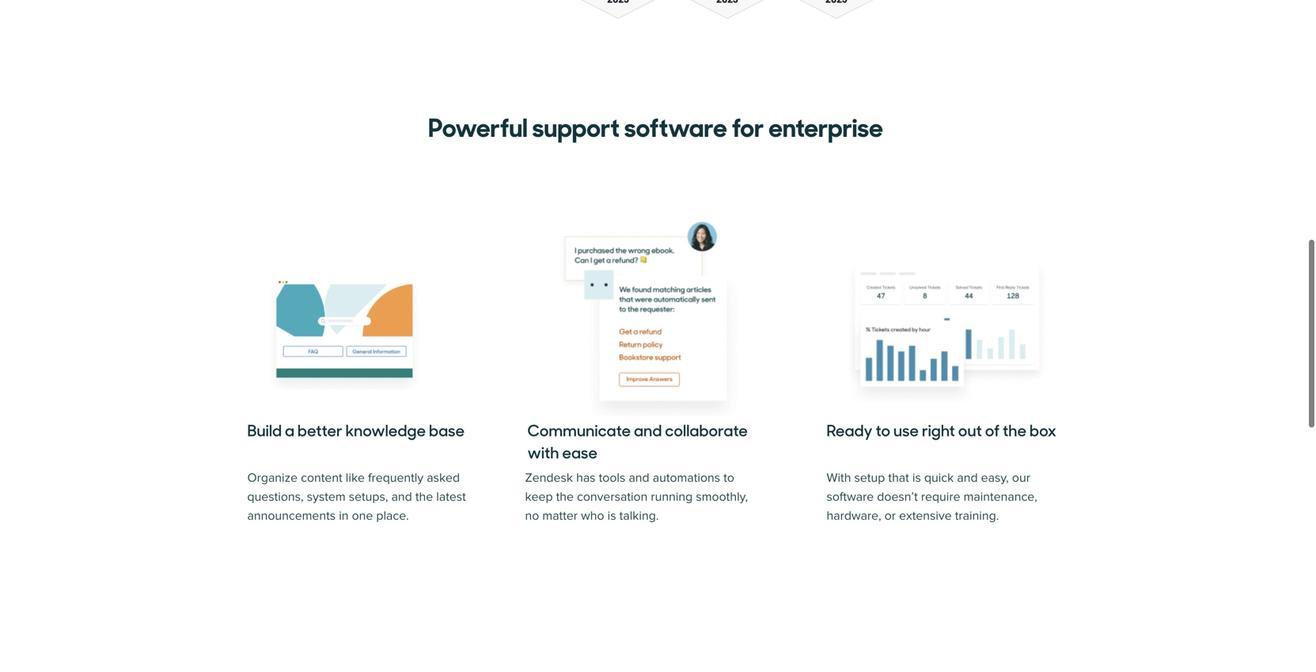 Task type: describe. For each thing, give the bounding box(es) containing it.
out
[[958, 419, 982, 441]]

is inside the with setup that is quick and easy, our software doesn't require maintenance, hardware, or extensive training.
[[913, 471, 921, 486]]

is inside the communicate and collaborate with ease zendesk has tools and automations to keep the conversation running smoothly, no matter who is talking.
[[608, 509, 616, 524]]

one
[[352, 509, 373, 524]]

maintenance,
[[964, 490, 1038, 505]]

our
[[1012, 471, 1031, 486]]

smoothly,
[[696, 490, 748, 505]]

with setup that is quick and easy, our software doesn't require maintenance, hardware, or extensive training.
[[827, 471, 1038, 524]]

enterprise
[[769, 107, 883, 144]]

training.
[[955, 509, 999, 524]]

right
[[922, 419, 955, 441]]

collaborate
[[665, 419, 748, 441]]

zendesk
[[525, 471, 573, 486]]

keep
[[525, 490, 553, 505]]

easy,
[[981, 471, 1009, 486]]

automations
[[653, 471, 720, 486]]

a
[[285, 419, 294, 441]]

and right tools
[[629, 471, 650, 486]]

announcements
[[247, 509, 336, 524]]

use
[[894, 419, 919, 441]]

extensive
[[899, 509, 952, 524]]

who
[[581, 509, 604, 524]]

the inside organize content like frequently asked questions, system setups, and the latest announcements in one place.
[[415, 490, 433, 505]]

hardware,
[[827, 509, 882, 524]]

knowledge
[[346, 419, 426, 441]]

in
[[339, 509, 349, 524]]

organize
[[247, 471, 298, 486]]

like
[[346, 471, 365, 486]]

and inside the with setup that is quick and easy, our software doesn't require maintenance, hardware, or extensive training.
[[957, 471, 978, 486]]

has
[[576, 471, 596, 486]]

asked
[[427, 471, 460, 486]]

latest
[[436, 490, 466, 505]]

ready to use right out of the box
[[827, 419, 1057, 441]]

frequently
[[368, 471, 424, 486]]

communicate and collaborate with ease zendesk has tools and automations to keep the conversation running smoothly, no matter who is talking.
[[525, 419, 748, 524]]

doesn't
[[877, 490, 918, 505]]

ease
[[562, 441, 598, 463]]

build a better knowledge base
[[247, 419, 465, 441]]

ready
[[827, 419, 873, 441]]

require
[[921, 490, 961, 505]]

place.
[[376, 509, 409, 524]]

quick
[[925, 471, 954, 486]]

questions,
[[247, 490, 304, 505]]

setup
[[855, 471, 885, 486]]

0 horizontal spatial software
[[624, 107, 727, 144]]



Task type: vqa. For each thing, say whether or not it's contained in the screenshot.
automations
yes



Task type: locate. For each thing, give the bounding box(es) containing it.
talking.
[[620, 509, 659, 524]]

with
[[528, 441, 559, 463]]

better
[[298, 419, 342, 441]]

1 vertical spatial is
[[608, 509, 616, 524]]

is right that
[[913, 471, 921, 486]]

organize content like frequently asked questions, system setups, and the latest announcements in one place.
[[247, 471, 466, 524]]

2 horizontal spatial the
[[1003, 419, 1027, 441]]

1 vertical spatial to
[[724, 471, 735, 486]]

to inside the communicate and collaborate with ease zendesk has tools and automations to keep the conversation running smoothly, no matter who is talking.
[[724, 471, 735, 486]]

1 horizontal spatial the
[[556, 490, 574, 505]]

1 horizontal spatial software
[[827, 490, 874, 505]]

is
[[913, 471, 921, 486], [608, 509, 616, 524]]

conversation
[[577, 490, 648, 505]]

with
[[827, 471, 851, 486]]

communicate
[[528, 419, 631, 441]]

to left use
[[876, 419, 891, 441]]

0 horizontal spatial the
[[415, 490, 433, 505]]

the inside the communicate and collaborate with ease zendesk has tools and automations to keep the conversation running smoothly, no matter who is talking.
[[556, 490, 574, 505]]

the up the matter
[[556, 490, 574, 505]]

support
[[532, 107, 620, 144]]

software up hardware,
[[827, 490, 874, 505]]

running
[[651, 490, 693, 505]]

the right of
[[1003, 419, 1027, 441]]

and inside organize content like frequently asked questions, system setups, and the latest announcements in one place.
[[391, 490, 412, 505]]

1 horizontal spatial is
[[913, 471, 921, 486]]

software left for
[[624, 107, 727, 144]]

to up smoothly, in the right of the page
[[724, 471, 735, 486]]

box
[[1030, 419, 1057, 441]]

0 horizontal spatial to
[[724, 471, 735, 486]]

0 horizontal spatial is
[[608, 509, 616, 524]]

1 horizontal spatial to
[[876, 419, 891, 441]]

powerful
[[428, 107, 528, 144]]

to
[[876, 419, 891, 441], [724, 471, 735, 486]]

or
[[885, 509, 896, 524]]

matter
[[543, 509, 578, 524]]

and left easy,
[[957, 471, 978, 486]]

setups,
[[349, 490, 388, 505]]

build
[[247, 419, 282, 441]]

system
[[307, 490, 346, 505]]

content
[[301, 471, 343, 486]]

the
[[1003, 419, 1027, 441], [415, 490, 433, 505], [556, 490, 574, 505]]

base
[[429, 419, 465, 441]]

and down frequently
[[391, 490, 412, 505]]

0 vertical spatial is
[[913, 471, 921, 486]]

for
[[732, 107, 764, 144]]

software
[[624, 107, 727, 144], [827, 490, 874, 505]]

powerful support software for enterprise
[[428, 107, 883, 144]]

the left latest
[[415, 490, 433, 505]]

of
[[985, 419, 1000, 441]]

1 vertical spatial software
[[827, 490, 874, 505]]

0 vertical spatial software
[[624, 107, 727, 144]]

and
[[634, 419, 662, 441], [629, 471, 650, 486], [957, 471, 978, 486], [391, 490, 412, 505]]

tools
[[599, 471, 626, 486]]

is down conversation
[[608, 509, 616, 524]]

no
[[525, 509, 539, 524]]

0 vertical spatial to
[[876, 419, 891, 441]]

software inside the with setup that is quick and easy, our software doesn't require maintenance, hardware, or extensive training.
[[827, 490, 874, 505]]

and left collaborate
[[634, 419, 662, 441]]

that
[[888, 471, 909, 486]]



